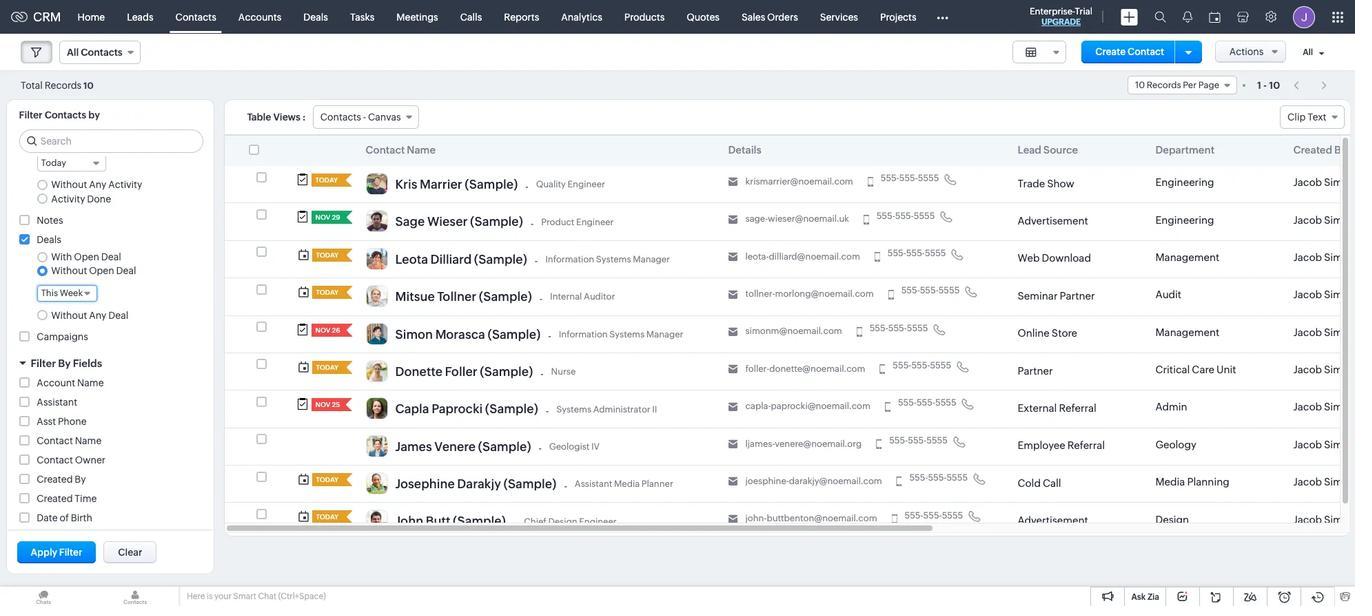 Task type: describe. For each thing, give the bounding box(es) containing it.
create menu image
[[1121, 9, 1138, 25]]

jacob simon for james venere (sample)
[[1294, 439, 1355, 451]]

5555 for sage wieser (sample)
[[914, 211, 935, 221]]

engineer for kris marrier (sample)
[[568, 179, 605, 190]]

555-555-5555 for donette foller (sample)
[[893, 361, 951, 371]]

employee
[[1018, 440, 1065, 452]]

2 vertical spatial name
[[75, 435, 102, 447]]

auditor
[[584, 292, 615, 302]]

profile image
[[1293, 6, 1315, 28]]

krismarrier@noemail.com
[[745, 176, 853, 187]]

seminar
[[1018, 290, 1058, 302]]

555-555-5555 for sage wieser (sample)
[[877, 211, 935, 221]]

krismarrier@noemail.com link
[[745, 176, 853, 187]]

deal for with open deal
[[101, 252, 121, 263]]

management for leota dilliard (sample)
[[1156, 252, 1220, 263]]

product
[[541, 217, 575, 227]]

canvas profile image image for simon morasca (sample)
[[366, 323, 388, 345]]

geology
[[1156, 439, 1196, 451]]

filter by fields button
[[7, 351, 213, 376]]

department
[[1156, 144, 1215, 156]]

icon_mobile image for capla paprocki (sample)
[[885, 402, 891, 412]]

1 vertical spatial created by
[[37, 474, 86, 485]]

capla paprocki (sample)
[[395, 402, 538, 417]]

simon for john butt (sample)
[[1324, 514, 1355, 526]]

sage-wieser@noemail.uk link
[[745, 214, 849, 225]]

jacob simon for kris marrier (sample)
[[1294, 177, 1355, 188]]

analytics link
[[550, 0, 613, 33]]

2 horizontal spatial by
[[1335, 144, 1347, 156]]

jacob simon for capla paprocki (sample)
[[1294, 402, 1355, 413]]

calendar image
[[1209, 11, 1221, 22]]

open for with
[[74, 252, 99, 263]]

10 Records Per Page field
[[1128, 76, 1237, 94]]

cold call
[[1018, 477, 1061, 489]]

venere@noemail.org
[[775, 439, 862, 449]]

0 vertical spatial contact name
[[366, 144, 436, 156]]

nov for capla
[[315, 401, 331, 409]]

create menu element
[[1113, 0, 1146, 33]]

0 vertical spatial name
[[407, 144, 436, 156]]

wieser@noemail.uk
[[768, 214, 849, 224]]

icon_mobile image for sage wieser (sample)
[[864, 215, 869, 225]]

jacob for mitsue tollner (sample)
[[1294, 289, 1322, 301]]

(sample) for sage wieser (sample)
[[470, 215, 523, 229]]

today link for john butt (sample)
[[312, 511, 340, 524]]

- inside field
[[363, 112, 366, 123]]

sales orders link
[[731, 0, 809, 33]]

created time
[[37, 493, 97, 504]]

trial
[[1075, 6, 1093, 17]]

simon for sage wieser (sample)
[[1324, 214, 1355, 226]]

Clip Text field
[[1280, 105, 1345, 129]]

2 vertical spatial systems
[[556, 404, 591, 415]]

external referral
[[1018, 403, 1097, 414]]

online store
[[1018, 328, 1077, 339]]

1 vertical spatial name
[[77, 378, 104, 389]]

create
[[1096, 46, 1126, 57]]

2 vertical spatial engineer
[[579, 517, 617, 527]]

capla paprocki (sample) link
[[395, 402, 538, 420]]

1 vertical spatial created
[[37, 474, 73, 485]]

0 horizontal spatial contact name
[[37, 435, 102, 447]]

information for simon morasca (sample)
[[559, 329, 608, 340]]

- for leota dilliard (sample)
[[535, 256, 538, 267]]

(sample) for simon morasca (sample)
[[488, 327, 541, 342]]

engineering for sage wieser (sample)
[[1156, 214, 1214, 226]]

advertisement for john butt (sample)
[[1018, 515, 1088, 527]]

reports
[[504, 11, 539, 22]]

assistant for assistant media planner
[[575, 479, 612, 490]]

source
[[1044, 144, 1078, 156]]

icon_mobile image for john butt (sample)
[[892, 515, 897, 524]]

555-555-5555 for capla paprocki (sample)
[[898, 398, 957, 408]]

1 vertical spatial deals
[[37, 234, 61, 245]]

size image
[[1025, 46, 1036, 59]]

0 vertical spatial deals
[[304, 11, 328, 22]]

(ctrl+space)
[[278, 592, 326, 602]]

nurse
[[551, 367, 576, 377]]

this week
[[41, 288, 83, 299]]

jacob for leota dilliard (sample)
[[1294, 252, 1322, 263]]

clip text
[[1288, 112, 1327, 123]]

lead
[[1018, 144, 1042, 156]]

referral for james venere (sample)
[[1068, 440, 1105, 452]]

today inside field
[[41, 158, 66, 168]]

cold
[[1018, 477, 1041, 489]]

icon_mobile image for josephine darakjy (sample)
[[896, 477, 902, 487]]

contacts image
[[92, 587, 179, 607]]

sales
[[742, 11, 765, 22]]

today for kris marrier (sample)
[[315, 176, 338, 184]]

darakjy@noemail.com
[[789, 476, 882, 487]]

accounts
[[238, 11, 281, 22]]

john butt (sample)
[[395, 514, 506, 529]]

icon_mail image for josephine darakjy (sample)
[[728, 477, 738, 487]]

jacob simon for donette foller (sample)
[[1294, 364, 1355, 376]]

nov 29 link
[[311, 211, 340, 224]]

Search text field
[[20, 130, 202, 152]]

venere
[[434, 440, 476, 454]]

555-555-5555 for leota dilliard (sample)
[[888, 248, 946, 258]]

nov for simon
[[315, 326, 331, 334]]

donette
[[395, 365, 443, 379]]

- for mitsue tollner (sample)
[[540, 294, 543, 305]]

capla-
[[745, 401, 771, 412]]

simon for josephine darakjy (sample)
[[1324, 476, 1355, 488]]

5555 for john butt (sample)
[[942, 510, 963, 521]]

manager for leota dilliard (sample)
[[633, 254, 670, 265]]

jacob for kris marrier (sample)
[[1294, 177, 1322, 188]]

web download
[[1018, 253, 1091, 264]]

simon for donette foller (sample)
[[1324, 364, 1355, 376]]

(sample) for leota dilliard (sample)
[[474, 252, 527, 267]]

information for leota dilliard (sample)
[[545, 254, 594, 265]]

sage-
[[745, 214, 768, 224]]

jacob simon for john butt (sample)
[[1294, 514, 1355, 526]]

online
[[1018, 328, 1050, 339]]

administrator
[[593, 404, 650, 415]]

actions
[[1230, 46, 1264, 57]]

your
[[214, 592, 232, 602]]

- for john butt (sample)
[[513, 518, 516, 529]]

date of birth
[[37, 513, 92, 524]]

with
[[51, 252, 72, 263]]

table
[[247, 112, 271, 123]]

crm
[[33, 10, 61, 24]]

(sample) for capla paprocki (sample)
[[485, 402, 538, 417]]

advertisement for sage wieser (sample)
[[1018, 215, 1088, 227]]

simon for james venere (sample)
[[1324, 439, 1355, 451]]

leota-dilliard@noemail.com
[[745, 251, 860, 262]]

calls
[[460, 11, 482, 22]]

products link
[[613, 0, 676, 33]]

time
[[75, 493, 97, 504]]

ii
[[652, 404, 657, 415]]

contacts right :
[[320, 112, 361, 123]]

trade show
[[1018, 178, 1074, 189]]

simonm@noemail.com link
[[745, 326, 842, 337]]

nov for sage
[[315, 214, 331, 222]]

(sample) for josephine darakjy (sample)
[[503, 477, 557, 491]]

projects link
[[869, 0, 928, 33]]

simon for simon morasca (sample)
[[1324, 327, 1355, 338]]

any for activity
[[89, 179, 106, 191]]

asst
[[37, 416, 56, 427]]

josephine darakjy (sample) link
[[395, 477, 557, 495]]

tollner-morlong@noemail.com link
[[745, 289, 874, 300]]

contacts down home link at top
[[81, 47, 123, 58]]

smart
[[233, 592, 256, 602]]

simon for mitsue tollner (sample)
[[1324, 289, 1355, 301]]

profile element
[[1285, 0, 1323, 33]]

james venere (sample) link
[[395, 440, 531, 458]]

today link for mitsue tollner (sample)
[[312, 286, 340, 299]]

jacob for josephine darakjy (sample)
[[1294, 476, 1322, 488]]

morlong@noemail.com
[[775, 289, 874, 299]]

canvas profile image image for leota dilliard (sample)
[[366, 248, 388, 270]]

Other Modules field
[[928, 6, 957, 28]]

foller-donette@noemail.com
[[745, 364, 865, 374]]

- for donette foller (sample)
[[541, 368, 544, 380]]

(sample) for mitsue tollner (sample)
[[479, 290, 532, 304]]

icon_mail image for james venere (sample)
[[728, 440, 738, 449]]

dilliard
[[431, 252, 472, 267]]

jacob simon for leota dilliard (sample)
[[1294, 252, 1355, 263]]

canvas profile image image for mitsue tollner (sample)
[[366, 285, 388, 308]]

phone
[[58, 416, 87, 427]]

search element
[[1146, 0, 1175, 34]]

today link for donette foller (sample)
[[312, 361, 340, 374]]

simon morasca (sample) link
[[395, 327, 541, 345]]

This Week field
[[37, 286, 97, 302]]

joesphine-
[[745, 476, 789, 487]]

filter inside "button"
[[59, 547, 82, 558]]

today for donette foller (sample)
[[316, 364, 339, 371]]

tollner
[[437, 290, 477, 304]]

canvas profile image image for james venere (sample)
[[366, 435, 388, 457]]

search image
[[1155, 11, 1166, 23]]

jacob for sage wieser (sample)
[[1294, 214, 1322, 226]]

chats image
[[0, 587, 87, 607]]

without for without open deal
[[51, 266, 87, 277]]

critical
[[1156, 364, 1190, 376]]

download
[[1042, 253, 1091, 264]]



Task type: locate. For each thing, give the bounding box(es) containing it.
chat
[[258, 592, 276, 602]]

capla-paprocki@noemail.com
[[745, 401, 871, 412]]

contact right create
[[1128, 46, 1164, 57]]

simon for capla paprocki (sample)
[[1324, 402, 1355, 413]]

planning
[[1187, 476, 1230, 488]]

icon_mobile image for leota dilliard (sample)
[[875, 252, 880, 262]]

canvas profile image image left mitsue
[[366, 285, 388, 308]]

1 horizontal spatial by
[[75, 474, 86, 485]]

information systems manager for simon morasca (sample)
[[559, 329, 683, 340]]

7 canvas profile image image from the top
[[366, 398, 388, 420]]

1 vertical spatial activity
[[51, 194, 85, 205]]

canvas profile image image for kris marrier (sample)
[[366, 173, 388, 195]]

advertisement up the web download
[[1018, 215, 1088, 227]]

(sample) inside josephine darakjy (sample) link
[[503, 477, 557, 491]]

canvas profile image image for sage wieser (sample)
[[366, 211, 388, 233]]

john-buttbenton@noemail.com
[[745, 514, 877, 524]]

7 jacob simon from the top
[[1294, 402, 1355, 413]]

(sample) inside mitsue tollner (sample) link
[[479, 290, 532, 304]]

partner down download
[[1060, 290, 1095, 302]]

(sample) right morasca
[[488, 327, 541, 342]]

1 nov from the top
[[315, 214, 331, 222]]

projects
[[880, 11, 917, 22]]

0 vertical spatial any
[[89, 179, 106, 191]]

1 horizontal spatial media
[[1156, 476, 1185, 488]]

0 vertical spatial activity
[[108, 179, 142, 191]]

2 vertical spatial deal
[[108, 310, 128, 321]]

today for josephine darakjy (sample)
[[316, 476, 339, 484]]

name up kris
[[407, 144, 436, 156]]

ljames-
[[745, 439, 775, 449]]

seminar partner
[[1018, 290, 1095, 302]]

jacob for james venere (sample)
[[1294, 439, 1322, 451]]

(sample) right paprocki
[[485, 402, 538, 417]]

without up activity done
[[51, 179, 87, 191]]

canvas profile image image left capla on the bottom
[[366, 398, 388, 420]]

canvas profile image image left kris
[[366, 173, 388, 195]]

0 horizontal spatial created by
[[37, 474, 86, 485]]

canvas profile image image left leota
[[366, 248, 388, 270]]

2 vertical spatial created
[[37, 493, 73, 504]]

upgrade
[[1041, 17, 1081, 27]]

icon_mail image left 'john-'
[[728, 515, 738, 524]]

activity up notes
[[51, 194, 85, 205]]

(sample) up darakjy
[[478, 440, 531, 454]]

by up time
[[75, 474, 86, 485]]

orders
[[767, 11, 798, 22]]

None field
[[1012, 41, 1066, 63]]

ljames-venere@noemail.org
[[745, 439, 862, 449]]

canvas profile image image for josephine darakjy (sample)
[[366, 473, 388, 495]]

open up 'without open deal'
[[74, 252, 99, 263]]

10 icon_mail image from the top
[[728, 515, 738, 524]]

0 vertical spatial advertisement
[[1018, 215, 1088, 227]]

canvas profile image image for donette foller (sample)
[[366, 360, 388, 382]]

total records 10
[[21, 80, 94, 91]]

(sample) right the wieser
[[470, 215, 523, 229]]

icon_mail image left ljames-
[[728, 440, 738, 449]]

systems down auditor
[[610, 329, 645, 340]]

any down this week field
[[89, 310, 106, 321]]

icon_mail image
[[728, 177, 738, 187], [728, 215, 738, 225], [728, 252, 738, 262], [728, 290, 738, 300], [728, 327, 738, 337], [728, 365, 738, 375], [728, 402, 738, 412], [728, 440, 738, 449], [728, 477, 738, 487], [728, 515, 738, 524]]

deals link
[[292, 0, 339, 33]]

total
[[21, 80, 43, 91]]

donette@noemail.com
[[770, 364, 865, 374]]

management for simon morasca (sample)
[[1156, 327, 1220, 338]]

created up the created time
[[37, 474, 73, 485]]

jacob
[[1294, 177, 1322, 188], [1294, 214, 1322, 226], [1294, 252, 1322, 263], [1294, 289, 1322, 301], [1294, 327, 1322, 338], [1294, 364, 1322, 376], [1294, 402, 1322, 413], [1294, 439, 1322, 451], [1294, 476, 1322, 488], [1294, 514, 1322, 526]]

contact inside button
[[1128, 46, 1164, 57]]

nov 29
[[315, 214, 340, 222]]

systems up geologist iv
[[556, 404, 591, 415]]

engineer
[[568, 179, 605, 190], [576, 217, 614, 227], [579, 517, 617, 527]]

information systems manager down auditor
[[559, 329, 683, 340]]

information up internal
[[545, 254, 594, 265]]

contacts right leads
[[176, 11, 216, 22]]

1 vertical spatial without
[[51, 266, 87, 277]]

icon_mail image left simonm@noemail.com link
[[728, 327, 738, 337]]

name up owner
[[75, 435, 102, 447]]

records inside 10 records per page field
[[1147, 80, 1181, 90]]

leads
[[127, 11, 153, 22]]

deal down with open deal
[[116, 266, 136, 277]]

meetings link
[[386, 0, 449, 33]]

asst phone
[[37, 416, 87, 427]]

table views :
[[247, 112, 306, 123]]

3 icon_mail image from the top
[[728, 252, 738, 262]]

0 horizontal spatial all
[[67, 47, 79, 58]]

10 inside field
[[1135, 80, 1145, 90]]

quality
[[536, 179, 566, 190]]

open for without
[[89, 266, 114, 277]]

1 vertical spatial manager
[[646, 329, 683, 340]]

8 canvas profile image image from the top
[[366, 435, 388, 457]]

deal up 'without open deal'
[[101, 252, 121, 263]]

0 vertical spatial management
[[1156, 252, 1220, 263]]

contact name up contact owner
[[37, 435, 102, 447]]

simon for kris marrier (sample)
[[1324, 177, 1355, 188]]

9 icon_mail image from the top
[[728, 477, 738, 487]]

(sample) right the dilliard
[[474, 252, 527, 267]]

1 vertical spatial partner
[[1018, 365, 1053, 377]]

filter down total
[[19, 110, 42, 121]]

2 vertical spatial without
[[51, 310, 87, 321]]

icon_mail image left capla-
[[728, 402, 738, 412]]

3 nov from the top
[[315, 401, 331, 409]]

canvas profile image image for john butt (sample)
[[366, 510, 388, 532]]

filter up account
[[31, 358, 56, 369]]

sales orders
[[742, 11, 798, 22]]

clear
[[118, 547, 142, 558]]

manager for simon morasca (sample)
[[646, 329, 683, 340]]

manager
[[633, 254, 670, 265], [646, 329, 683, 340]]

assistant down iv
[[575, 479, 612, 490]]

Contacts - Canvas field
[[313, 105, 419, 129]]

icon_mail image left 'sage-'
[[728, 215, 738, 225]]

paprocki@noemail.com
[[771, 401, 871, 412]]

nov 26
[[315, 326, 340, 334]]

0 horizontal spatial activity
[[51, 194, 85, 205]]

0 vertical spatial by
[[1335, 144, 1347, 156]]

leota-
[[745, 251, 769, 262]]

management up the audit
[[1156, 252, 1220, 263]]

icon_mail image left leota-
[[728, 252, 738, 262]]

(sample) up sage wieser (sample)
[[465, 177, 518, 192]]

without down this week field
[[51, 310, 87, 321]]

per
[[1183, 80, 1197, 90]]

apply
[[31, 547, 57, 558]]

services
[[820, 11, 858, 22]]

jacob for simon morasca (sample)
[[1294, 327, 1322, 338]]

all for all
[[1303, 48, 1313, 57]]

1 vertical spatial assistant
[[575, 479, 612, 490]]

29
[[332, 214, 340, 222]]

canvas profile image image left josephine
[[366, 473, 388, 495]]

any for deal
[[89, 310, 106, 321]]

(sample) inside leota dilliard (sample) link
[[474, 252, 527, 267]]

design right "chief"
[[548, 517, 577, 527]]

engineering
[[1156, 177, 1214, 188], [1156, 214, 1214, 226]]

(sample) inside 'simon morasca (sample)' link
[[488, 327, 541, 342]]

name
[[407, 144, 436, 156], [77, 378, 104, 389], [75, 435, 102, 447]]

filter right apply
[[59, 547, 82, 558]]

8 icon_mail image from the top
[[728, 440, 738, 449]]

media left planner
[[614, 479, 640, 490]]

8 jacob simon from the top
[[1294, 439, 1355, 451]]

contacts
[[176, 11, 216, 22], [81, 47, 123, 58], [45, 110, 86, 121], [320, 112, 361, 123]]

canvas profile image image left donette
[[366, 360, 388, 382]]

design down media planning
[[1156, 514, 1189, 526]]

6 jacob simon from the top
[[1294, 364, 1355, 376]]

contacts link
[[164, 0, 227, 33]]

by
[[88, 110, 100, 121]]

(sample) for donette foller (sample)
[[480, 365, 533, 379]]

john-buttbenton@noemail.com link
[[745, 514, 877, 525]]

(sample) inside john butt (sample) 'link'
[[453, 514, 506, 529]]

0 vertical spatial engineer
[[568, 179, 605, 190]]

1 vertical spatial filter
[[31, 358, 56, 369]]

0 vertical spatial nov
[[315, 214, 331, 222]]

2 jacob simon from the top
[[1294, 214, 1355, 226]]

engineer right quality
[[568, 179, 605, 190]]

(sample) inside kris marrier (sample) link
[[465, 177, 518, 192]]

created for created by
[[37, 493, 73, 504]]

7 icon_mail image from the top
[[728, 402, 738, 412]]

internal auditor
[[550, 292, 615, 302]]

home
[[78, 11, 105, 22]]

1 any from the top
[[89, 179, 106, 191]]

jacob simon for mitsue tollner (sample)
[[1294, 289, 1355, 301]]

created by up the created time
[[37, 474, 86, 485]]

this
[[41, 288, 58, 299]]

records left per
[[1147, 80, 1181, 90]]

2 management from the top
[[1156, 327, 1220, 338]]

1 horizontal spatial all
[[1303, 48, 1313, 57]]

0 vertical spatial open
[[74, 252, 99, 263]]

0 vertical spatial engineering
[[1156, 177, 1214, 188]]

1 jacob simon from the top
[[1294, 177, 1355, 188]]

0 vertical spatial systems
[[596, 254, 631, 265]]

records for total
[[45, 80, 82, 91]]

0 vertical spatial assistant
[[37, 397, 77, 408]]

referral right "external" at the bottom
[[1059, 403, 1097, 414]]

icon_mail image left tollner-
[[728, 290, 738, 300]]

engineer right 'product'
[[576, 217, 614, 227]]

engineer for sage wieser (sample)
[[576, 217, 614, 227]]

all down profile icon
[[1303, 48, 1313, 57]]

2 jacob from the top
[[1294, 214, 1322, 226]]

1 jacob from the top
[[1294, 177, 1322, 188]]

created down clip text field
[[1294, 144, 1333, 156]]

5 jacob from the top
[[1294, 327, 1322, 338]]

today link for josephine darakjy (sample)
[[312, 474, 340, 487]]

1 vertical spatial information
[[559, 329, 608, 340]]

deal for without any deal
[[108, 310, 128, 321]]

4 icon_mail image from the top
[[728, 290, 738, 300]]

by inside dropdown button
[[58, 358, 71, 369]]

canvas profile image image left the sage
[[366, 211, 388, 233]]

icon_mail image for donette foller (sample)
[[728, 365, 738, 375]]

date
[[37, 513, 58, 524]]

10 down the create contact button
[[1135, 80, 1145, 90]]

records up filter contacts by
[[45, 80, 82, 91]]

canvas profile image image for capla paprocki (sample)
[[366, 398, 388, 420]]

icon_mobile image for kris marrier (sample)
[[868, 177, 873, 187]]

enterprise-
[[1030, 6, 1075, 17]]

1 vertical spatial contact name
[[37, 435, 102, 447]]

0 vertical spatial without
[[51, 179, 87, 191]]

engineer down assistant media planner
[[579, 517, 617, 527]]

filter for filter contacts by
[[19, 110, 42, 121]]

geologist iv
[[549, 442, 600, 452]]

2 vertical spatial filter
[[59, 547, 82, 558]]

555-555-5555 for simon morasca (sample)
[[870, 323, 928, 333]]

555-555-5555 for kris marrier (sample)
[[881, 173, 939, 183]]

services link
[[809, 0, 869, 33]]

1 vertical spatial advertisement
[[1018, 515, 1088, 527]]

icon_mail image left joesphine-
[[728, 477, 738, 487]]

simon inside 'simon morasca (sample)' link
[[395, 327, 433, 342]]

here is your smart chat (ctrl+space)
[[187, 592, 326, 602]]

information systems manager for leota dilliard (sample)
[[545, 254, 670, 265]]

canvas profile image image left james
[[366, 435, 388, 457]]

1 management from the top
[[1156, 252, 1220, 263]]

leota dilliard (sample)
[[395, 252, 527, 267]]

5 canvas profile image image from the top
[[366, 323, 388, 345]]

2 icon_mail image from the top
[[728, 215, 738, 225]]

jacob simon for sage wieser (sample)
[[1294, 214, 1355, 226]]

10 jacob simon from the top
[[1294, 514, 1355, 526]]

1 horizontal spatial deals
[[304, 11, 328, 22]]

1 vertical spatial nov
[[315, 326, 331, 334]]

1 horizontal spatial partner
[[1060, 290, 1095, 302]]

1 vertical spatial engineering
[[1156, 214, 1214, 226]]

1 advertisement from the top
[[1018, 215, 1088, 227]]

without down with on the top left of the page
[[51, 266, 87, 277]]

1 horizontal spatial activity
[[108, 179, 142, 191]]

1 vertical spatial engineer
[[576, 217, 614, 227]]

1 vertical spatial management
[[1156, 327, 1220, 338]]

canvas profile image image left john
[[366, 510, 388, 532]]

filter contacts by
[[19, 110, 100, 121]]

open down with open deal
[[89, 266, 114, 277]]

0 vertical spatial information
[[545, 254, 594, 265]]

7 jacob from the top
[[1294, 402, 1322, 413]]

5555 for donette foller (sample)
[[930, 361, 951, 371]]

referral right employee
[[1068, 440, 1105, 452]]

nov left 29
[[315, 214, 331, 222]]

2 horizontal spatial 10
[[1269, 80, 1280, 91]]

10 for 1 - 10
[[1269, 80, 1280, 91]]

5 jacob simon from the top
[[1294, 327, 1355, 338]]

0 horizontal spatial by
[[58, 358, 71, 369]]

10 up by
[[83, 80, 94, 91]]

1 vertical spatial systems
[[610, 329, 645, 340]]

0 vertical spatial partner
[[1060, 290, 1095, 302]]

signals element
[[1175, 0, 1201, 34]]

leads link
[[116, 0, 164, 33]]

donette foller (sample) link
[[395, 365, 533, 383]]

information systems manager up auditor
[[545, 254, 670, 265]]

quotes
[[687, 11, 720, 22]]

(sample) for john butt (sample)
[[453, 514, 506, 529]]

partner down the online
[[1018, 365, 1053, 377]]

jacob simon for simon morasca (sample)
[[1294, 327, 1355, 338]]

0 vertical spatial information systems manager
[[545, 254, 670, 265]]

Today field
[[37, 155, 106, 172]]

1 vertical spatial by
[[58, 358, 71, 369]]

555-555-5555 for john butt (sample)
[[905, 510, 963, 521]]

4 jacob simon from the top
[[1294, 289, 1355, 301]]

kris marrier (sample) link
[[395, 177, 518, 195]]

systems for simon morasca (sample)
[[610, 329, 645, 340]]

- for james venere (sample)
[[539, 443, 542, 454]]

icon_mobile image for simon morasca (sample)
[[857, 327, 862, 337]]

leota-dilliard@noemail.com link
[[745, 251, 860, 262]]

tollner-
[[745, 289, 775, 299]]

0 horizontal spatial assistant
[[37, 397, 77, 408]]

filter for filter by fields
[[31, 358, 56, 369]]

(sample) down josephine darakjy (sample) link
[[453, 514, 506, 529]]

3 canvas profile image image from the top
[[366, 248, 388, 270]]

media down "geology"
[[1156, 476, 1185, 488]]

10 inside total records 10
[[83, 80, 94, 91]]

filter inside dropdown button
[[31, 358, 56, 369]]

1 without from the top
[[51, 179, 87, 191]]

external
[[1018, 403, 1057, 414]]

3 jacob from the top
[[1294, 252, 1322, 263]]

simon for leota dilliard (sample)
[[1324, 252, 1355, 263]]

details
[[728, 144, 762, 156]]

information systems manager
[[545, 254, 670, 265], [559, 329, 683, 340]]

3 without from the top
[[51, 310, 87, 321]]

today link for leota dilliard (sample)
[[312, 249, 340, 262]]

1 horizontal spatial assistant
[[575, 479, 612, 490]]

information
[[545, 254, 594, 265], [559, 329, 608, 340]]

navigation
[[1287, 75, 1335, 95]]

chief
[[524, 517, 547, 527]]

icon_mail image down details
[[728, 177, 738, 187]]

referral for capla paprocki (sample)
[[1059, 403, 1097, 414]]

6 icon_mail image from the top
[[728, 365, 738, 375]]

0 horizontal spatial records
[[45, 80, 82, 91]]

simon
[[1324, 177, 1355, 188], [1324, 214, 1355, 226], [1324, 252, 1355, 263], [1324, 289, 1355, 301], [1324, 327, 1355, 338], [395, 327, 433, 342], [1324, 364, 1355, 376], [1324, 402, 1355, 413], [1324, 439, 1355, 451], [1324, 476, 1355, 488], [1324, 514, 1355, 526]]

canvas profile image image
[[366, 173, 388, 195], [366, 211, 388, 233], [366, 248, 388, 270], [366, 285, 388, 308], [366, 323, 388, 345], [366, 360, 388, 382], [366, 398, 388, 420], [366, 435, 388, 457], [366, 473, 388, 495], [366, 510, 388, 532]]

1 horizontal spatial 10
[[1135, 80, 1145, 90]]

systems up auditor
[[596, 254, 631, 265]]

activity up done
[[108, 179, 142, 191]]

nov left 25
[[315, 401, 331, 409]]

10 for total records 10
[[83, 80, 94, 91]]

activity
[[108, 179, 142, 191], [51, 194, 85, 205]]

today link for kris marrier (sample)
[[311, 174, 339, 187]]

0 vertical spatial referral
[[1059, 403, 1097, 414]]

0 vertical spatial created
[[1294, 144, 1333, 156]]

2 any from the top
[[89, 310, 106, 321]]

icon_mail image left foller-
[[728, 365, 738, 375]]

name down fields
[[77, 378, 104, 389]]

(sample) up "chief"
[[503, 477, 557, 491]]

icon_mail image for sage wieser (sample)
[[728, 215, 738, 225]]

(sample) right foller at the bottom left of page
[[480, 365, 533, 379]]

0 horizontal spatial deals
[[37, 234, 61, 245]]

contacts - canvas
[[320, 112, 401, 123]]

management up the critical care unit
[[1156, 327, 1220, 338]]

apply filter
[[31, 547, 82, 558]]

john butt (sample) link
[[395, 514, 506, 533]]

information down the internal auditor in the left top of the page
[[559, 329, 608, 340]]

mitsue
[[395, 290, 435, 304]]

2 vertical spatial by
[[75, 474, 86, 485]]

nov 25 link
[[311, 399, 340, 412]]

1 horizontal spatial created by
[[1294, 144, 1347, 156]]

All Contacts field
[[59, 41, 140, 64]]

today for mitsue tollner (sample)
[[316, 289, 339, 296]]

product engineer
[[541, 217, 614, 227]]

- for capla paprocki (sample)
[[546, 406, 549, 417]]

deals down notes
[[37, 234, 61, 245]]

deals left tasks
[[304, 11, 328, 22]]

1 vertical spatial information systems manager
[[559, 329, 683, 340]]

all up total records 10
[[67, 47, 79, 58]]

meetings
[[397, 11, 438, 22]]

create contact button
[[1082, 41, 1178, 63]]

all for all contacts
[[67, 47, 79, 58]]

4 canvas profile image image from the top
[[366, 285, 388, 308]]

3 jacob simon from the top
[[1294, 252, 1355, 263]]

darakjy
[[457, 477, 501, 491]]

contact name up kris
[[366, 144, 436, 156]]

6 canvas profile image image from the top
[[366, 360, 388, 382]]

contact left owner
[[37, 455, 73, 466]]

0 horizontal spatial design
[[548, 517, 577, 527]]

0 horizontal spatial partner
[[1018, 365, 1053, 377]]

0 horizontal spatial 10
[[83, 80, 94, 91]]

1 icon_mail image from the top
[[728, 177, 738, 187]]

0 vertical spatial deal
[[101, 252, 121, 263]]

1 engineering from the top
[[1156, 177, 1214, 188]]

iv
[[591, 442, 600, 452]]

(sample) for james venere (sample)
[[478, 440, 531, 454]]

created by down text
[[1294, 144, 1347, 156]]

wieser
[[427, 215, 468, 229]]

8 jacob from the top
[[1294, 439, 1322, 451]]

accounts link
[[227, 0, 292, 33]]

icon_mail image for leota dilliard (sample)
[[728, 252, 738, 262]]

deals
[[304, 11, 328, 22], [37, 234, 61, 245]]

management
[[1156, 252, 1220, 263], [1156, 327, 1220, 338]]

(sample) inside capla paprocki (sample) link
[[485, 402, 538, 417]]

2 nov from the top
[[315, 326, 331, 334]]

icon_mobile image
[[868, 177, 873, 187], [864, 215, 869, 225], [875, 252, 880, 262], [888, 290, 894, 300], [857, 327, 862, 337], [880, 365, 885, 375], [885, 402, 891, 412], [876, 440, 882, 449], [896, 477, 902, 487], [892, 515, 897, 524]]

jacob for donette foller (sample)
[[1294, 364, 1322, 376]]

0 horizontal spatial media
[[614, 479, 640, 490]]

icon_mail image for john butt (sample)
[[728, 515, 738, 524]]

josephine darakjy (sample)
[[395, 477, 557, 491]]

by down clip text field
[[1335, 144, 1347, 156]]

10 jacob from the top
[[1294, 514, 1322, 526]]

assistant down account
[[37, 397, 77, 408]]

2 vertical spatial nov
[[315, 401, 331, 409]]

(sample) inside sage wieser (sample) link
[[470, 215, 523, 229]]

assistant for assistant
[[37, 397, 77, 408]]

0 vertical spatial manager
[[633, 254, 670, 265]]

nov left 26 at the left of the page
[[315, 326, 331, 334]]

any up done
[[89, 179, 106, 191]]

deal up filter by fields dropdown button on the left bottom of the page
[[108, 310, 128, 321]]

9 jacob from the top
[[1294, 476, 1322, 488]]

systems for leota dilliard (sample)
[[596, 254, 631, 265]]

1 vertical spatial any
[[89, 310, 106, 321]]

(sample) inside donette foller (sample) link
[[480, 365, 533, 379]]

by up the account name
[[58, 358, 71, 369]]

2 canvas profile image image from the top
[[366, 211, 388, 233]]

2 engineering from the top
[[1156, 214, 1214, 226]]

quotes link
[[676, 0, 731, 33]]

- for sage wieser (sample)
[[531, 219, 534, 230]]

sage
[[395, 215, 425, 229]]

2 without from the top
[[51, 266, 87, 277]]

5555 for simon morasca (sample)
[[907, 323, 928, 333]]

contact down asst phone
[[37, 435, 73, 447]]

views
[[273, 112, 301, 123]]

john-
[[745, 514, 767, 524]]

1 canvas profile image image from the top
[[366, 173, 388, 195]]

icon_mail image for capla paprocki (sample)
[[728, 402, 738, 412]]

today for leota dilliard (sample)
[[316, 251, 339, 259]]

created up 'date'
[[37, 493, 73, 504]]

1 horizontal spatial design
[[1156, 514, 1189, 526]]

0 vertical spatial filter
[[19, 110, 42, 121]]

- for josephine darakjy (sample)
[[564, 481, 567, 492]]

1 vertical spatial referral
[[1068, 440, 1105, 452]]

6 jacob from the top
[[1294, 364, 1322, 376]]

1 vertical spatial open
[[89, 266, 114, 277]]

canvas
[[368, 112, 401, 123]]

1 horizontal spatial contact name
[[366, 144, 436, 156]]

kris marrier (sample)
[[395, 177, 518, 192]]

all inside field
[[67, 47, 79, 58]]

9 jacob simon from the top
[[1294, 476, 1355, 488]]

2 advertisement from the top
[[1018, 515, 1088, 527]]

icon_mobile image for mitsue tollner (sample)
[[888, 290, 894, 300]]

mitsue tollner (sample) link
[[395, 290, 532, 308]]

contacts left by
[[45, 110, 86, 121]]

unit
[[1217, 364, 1236, 376]]

9 canvas profile image image from the top
[[366, 473, 388, 495]]

deal for without open deal
[[116, 266, 136, 277]]

- for kris marrier (sample)
[[525, 181, 528, 192]]

4 jacob from the top
[[1294, 289, 1322, 301]]

marrier
[[420, 177, 462, 192]]

10 canvas profile image image from the top
[[366, 510, 388, 532]]

engineering for kris marrier (sample)
[[1156, 177, 1214, 188]]

5555 for capla paprocki (sample)
[[935, 398, 957, 408]]

of
[[60, 513, 69, 524]]

advertisement down call at the bottom right
[[1018, 515, 1088, 527]]

canvas profile image image right 26 at the left of the page
[[366, 323, 388, 345]]

0 vertical spatial created by
[[1294, 144, 1347, 156]]

1 vertical spatial deal
[[116, 266, 136, 277]]

jacob for john butt (sample)
[[1294, 514, 1322, 526]]

5 icon_mail image from the top
[[728, 327, 738, 337]]

done
[[87, 194, 111, 205]]

open
[[74, 252, 99, 263], [89, 266, 114, 277]]

clip
[[1288, 112, 1306, 123]]

contact down canvas in the left top of the page
[[366, 144, 405, 156]]

signals image
[[1183, 11, 1193, 23]]

1 horizontal spatial records
[[1147, 80, 1181, 90]]

(sample) inside james venere (sample) link
[[478, 440, 531, 454]]

simon morasca (sample)
[[395, 327, 541, 342]]



Task type: vqa. For each thing, say whether or not it's contained in the screenshot.


